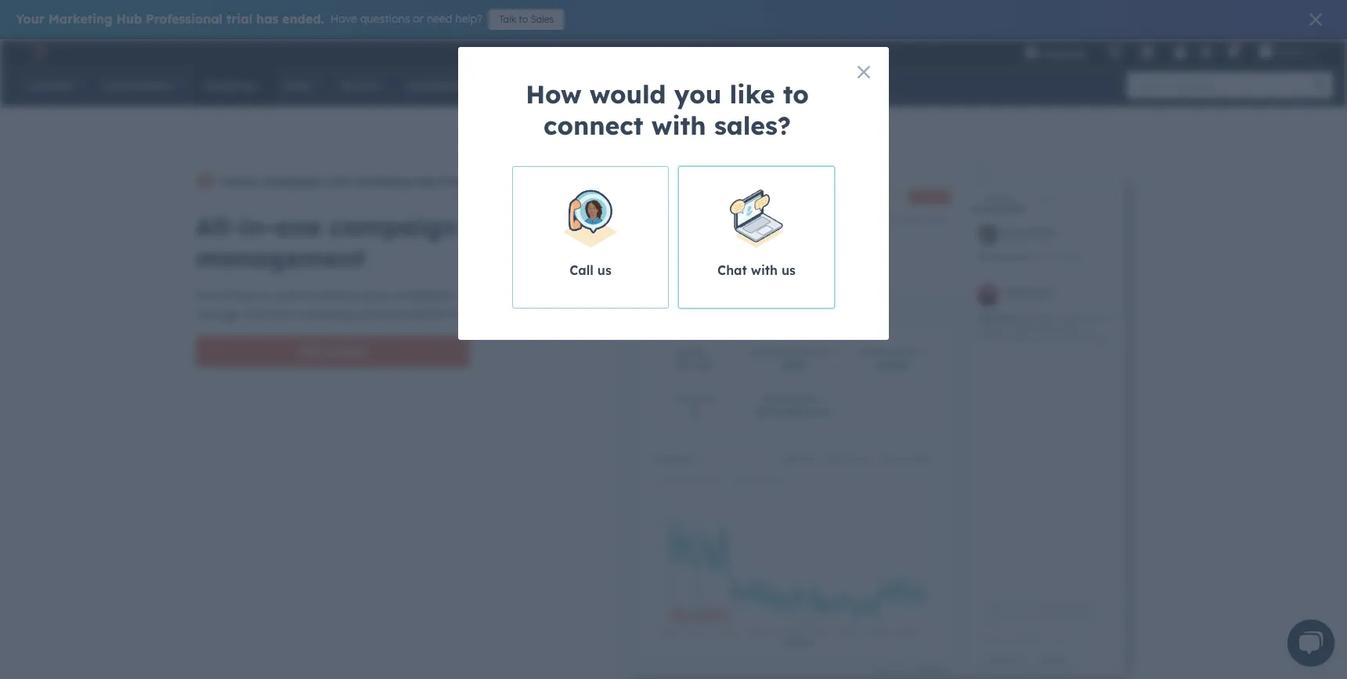 Task type: vqa. For each thing, say whether or not it's contained in the screenshot.
rightmost Close Image
yes



Task type: locate. For each thing, give the bounding box(es) containing it.
1 vertical spatial sales
[[339, 345, 367, 359]]

one right in
[[483, 288, 502, 302]]

0 vertical spatial talk to sales
[[499, 13, 554, 25]]

1 vertical spatial close image
[[858, 66, 871, 78]]

in
[[470, 288, 480, 302]]

1 vertical spatial talk
[[299, 345, 321, 359]]

all
[[456, 288, 467, 302]]

upgrade image
[[1025, 46, 1039, 60]]

0 vertical spatial talk
[[499, 13, 517, 25]]

us
[[598, 262, 612, 278], [782, 262, 796, 278]]

1 vertical spatial talk to sales
[[299, 345, 367, 359]]

us inside chat with us checkbox
[[782, 262, 796, 278]]

you left 'like'
[[674, 78, 722, 110]]

menu
[[1014, 39, 1329, 64]]

0 vertical spatial one
[[275, 211, 322, 242]]

Chat with us checkbox
[[679, 166, 835, 309]]

Call us checkbox
[[513, 166, 669, 309]]

talk to sales right help?
[[499, 13, 554, 25]]

campaign inside everything you need to execute great campaigns, all in one place. view, manage, and action campaign priorities directly from hubspot.
[[303, 307, 356, 321]]

all-in-one campaign management
[[196, 211, 458, 274]]

1 horizontal spatial talk to sales
[[499, 13, 554, 25]]

you up and
[[254, 288, 273, 302]]

0 vertical spatial you
[[674, 78, 722, 110]]

menu item
[[1097, 39, 1100, 64]]

one
[[275, 211, 322, 242], [483, 288, 502, 302]]

with
[[652, 110, 707, 141], [328, 175, 351, 189], [751, 262, 778, 278]]

0 horizontal spatial us
[[598, 262, 612, 278]]

you inside everything you need to execute great campaigns, all in one place. view, manage, and action campaign priorities directly from hubspot.
[[254, 288, 273, 302]]

need right or
[[427, 12, 453, 26]]

0 vertical spatial with
[[652, 110, 707, 141]]

campaigns
[[262, 175, 324, 189]]

2 horizontal spatial with
[[751, 262, 778, 278]]

talk to sales for talk to sales button to the right
[[499, 13, 554, 25]]

everything you need to execute great campaigns, all in one place. view, manage, and action campaign priorities directly from hubspot.
[[196, 288, 566, 321]]

1 horizontal spatial us
[[782, 262, 796, 278]]

to
[[519, 13, 528, 25], [783, 78, 809, 110], [304, 288, 315, 302], [324, 345, 335, 359]]

hubspot.
[[476, 307, 524, 321]]

0 vertical spatial campaign
[[330, 211, 458, 242]]

everything
[[196, 288, 251, 302]]

1 vertical spatial hub
[[414, 175, 437, 189]]

have
[[331, 12, 357, 26]]

0 horizontal spatial need
[[276, 288, 301, 302]]

0 horizontal spatial close image
[[858, 66, 871, 78]]

0 horizontal spatial talk to sales button
[[196, 336, 470, 368]]

calling icon image
[[1108, 45, 1122, 60]]

to left execute
[[304, 288, 315, 302]]

unlock campaigns with marketing hub professional
[[221, 175, 507, 189]]

with left sales?
[[652, 110, 707, 141]]

1 horizontal spatial need
[[427, 12, 453, 26]]

0 vertical spatial need
[[427, 12, 453, 26]]

one inside 'all-in-one campaign management'
[[275, 211, 322, 242]]

1 vertical spatial marketing
[[355, 175, 411, 189]]

campaign
[[330, 211, 458, 242], [303, 307, 356, 321]]

1 horizontal spatial with
[[652, 110, 707, 141]]

search button
[[1307, 72, 1334, 99]]

talk for talk to sales button to the right
[[499, 13, 517, 25]]

0 horizontal spatial one
[[275, 211, 322, 242]]

0 vertical spatial close image
[[1310, 13, 1323, 26]]

talk to sales for bottommost talk to sales button
[[299, 345, 367, 359]]

need up action
[[276, 288, 301, 302]]

ended.
[[282, 11, 324, 27]]

unlock
[[221, 175, 259, 189]]

talk to sales
[[499, 13, 554, 25], [299, 345, 367, 359]]

1 horizontal spatial marketing
[[355, 175, 411, 189]]

trial
[[227, 11, 253, 27]]

0 horizontal spatial talk
[[299, 345, 321, 359]]

campaign down unlock campaigns with marketing hub professional
[[330, 211, 458, 242]]

with right campaigns
[[328, 175, 351, 189]]

1 vertical spatial need
[[276, 288, 301, 302]]

sales?
[[715, 110, 792, 141]]

1 vertical spatial campaign
[[303, 307, 356, 321]]

sales down priorities
[[339, 345, 367, 359]]

you inside how would you like to connect with sales?
[[674, 78, 722, 110]]

hubspot image
[[28, 42, 47, 61]]

campaign inside 'all-in-one campaign management'
[[330, 211, 458, 242]]

talk right help?
[[499, 13, 517, 25]]

0 horizontal spatial sales
[[339, 345, 367, 359]]

you
[[674, 78, 722, 110], [254, 288, 273, 302]]

us right the chat
[[782, 262, 796, 278]]

need
[[427, 12, 453, 26], [276, 288, 301, 302]]

0 horizontal spatial talk to sales
[[299, 345, 367, 359]]

hub
[[116, 11, 142, 27], [414, 175, 437, 189]]

1 us from the left
[[598, 262, 612, 278]]

how
[[526, 78, 582, 110]]

2 us from the left
[[782, 262, 796, 278]]

0 horizontal spatial marketing
[[48, 11, 113, 27]]

one down campaigns
[[275, 211, 322, 242]]

one inside everything you need to execute great campaigns, all in one place. view, manage, and action campaign priorities directly from hubspot.
[[483, 288, 502, 302]]

notifications button
[[1220, 39, 1247, 64]]

1 horizontal spatial close image
[[1310, 13, 1323, 26]]

professional
[[146, 11, 223, 27], [440, 175, 507, 189]]

close image
[[1310, 13, 1323, 26], [858, 66, 871, 78]]

1 horizontal spatial hub
[[414, 175, 437, 189]]

1 vertical spatial one
[[483, 288, 502, 302]]

talk to sales button down execute
[[196, 336, 470, 368]]

0 horizontal spatial you
[[254, 288, 273, 302]]

talk to sales button right help?
[[489, 9, 565, 30]]

help image
[[1174, 46, 1188, 60]]

us inside call us option
[[598, 262, 612, 278]]

search image
[[1315, 80, 1326, 91]]

to right 'like'
[[783, 78, 809, 110]]

1 horizontal spatial sales
[[531, 13, 554, 25]]

marketplaces image
[[1141, 46, 1155, 60]]

directly
[[407, 307, 445, 321]]

marketing
[[48, 11, 113, 27], [355, 175, 411, 189]]

sales
[[531, 13, 554, 25], [339, 345, 367, 359]]

hubspot link
[[19, 42, 59, 61]]

sales right help?
[[531, 13, 554, 25]]

talk down action
[[299, 345, 321, 359]]

0 horizontal spatial hub
[[116, 11, 142, 27]]

need inside everything you need to execute great campaigns, all in one place. view, manage, and action campaign priorities directly from hubspot.
[[276, 288, 301, 302]]

and
[[245, 307, 265, 321]]

us right call
[[598, 262, 612, 278]]

1 vertical spatial you
[[254, 288, 273, 302]]

like
[[730, 78, 775, 110]]

0 vertical spatial professional
[[146, 11, 223, 27]]

1 vertical spatial professional
[[440, 175, 507, 189]]

talk
[[499, 13, 517, 25], [299, 345, 321, 359]]

1 horizontal spatial one
[[483, 288, 502, 302]]

talk to sales down execute
[[299, 345, 367, 359]]

0 horizontal spatial with
[[328, 175, 351, 189]]

with inside checkbox
[[751, 262, 778, 278]]

campaigns,
[[392, 288, 453, 302]]

1 horizontal spatial talk
[[499, 13, 517, 25]]

talk to sales button
[[489, 9, 565, 30], [196, 336, 470, 368]]

or
[[413, 12, 424, 26]]

settings link
[[1197, 43, 1217, 60]]

with right the chat
[[751, 262, 778, 278]]

sales for talk to sales button to the right
[[531, 13, 554, 25]]

0 vertical spatial talk to sales button
[[489, 9, 565, 30]]

1 horizontal spatial you
[[674, 78, 722, 110]]

campaign down execute
[[303, 307, 356, 321]]

talk for bottommost talk to sales button
[[299, 345, 321, 359]]

0 vertical spatial sales
[[531, 13, 554, 25]]

2 vertical spatial with
[[751, 262, 778, 278]]

greg robinson image
[[1259, 45, 1273, 59]]



Task type: describe. For each thing, give the bounding box(es) containing it.
close image inside how would you like to connect with sales? dialog
[[858, 66, 871, 78]]

music button
[[1250, 39, 1328, 64]]

help button
[[1168, 39, 1194, 64]]

1 horizontal spatial professional
[[440, 175, 507, 189]]

need inside your marketing hub professional trial has ended. have questions or need help?
[[427, 12, 453, 26]]

to down execute
[[324, 345, 335, 359]]

0 vertical spatial hub
[[116, 11, 142, 27]]

0 vertical spatial marketing
[[48, 11, 113, 27]]

calling icon button
[[1102, 42, 1128, 62]]

view,
[[538, 288, 566, 302]]

your marketing hub professional trial has ended. have questions or need help?
[[16, 11, 483, 27]]

your
[[16, 11, 45, 27]]

in-
[[240, 211, 275, 242]]

1 vertical spatial with
[[328, 175, 351, 189]]

0 horizontal spatial professional
[[146, 11, 223, 27]]

marketplaces button
[[1131, 39, 1164, 64]]

sales for bottommost talk to sales button
[[339, 345, 367, 359]]

execute
[[318, 288, 358, 302]]

call us
[[570, 262, 612, 278]]

priorities
[[359, 307, 404, 321]]

notifications image
[[1226, 46, 1240, 60]]

questions
[[360, 12, 410, 26]]

music
[[1276, 45, 1304, 58]]

help?
[[456, 12, 483, 26]]

manage,
[[196, 307, 242, 321]]

1 vertical spatial talk to sales button
[[196, 336, 470, 368]]

Search HubSpot search field
[[1128, 72, 1320, 99]]

all-
[[196, 211, 240, 242]]

to right help?
[[519, 13, 528, 25]]

place.
[[505, 288, 535, 302]]

with inside how would you like to connect with sales?
[[652, 110, 707, 141]]

chat
[[718, 262, 747, 278]]

menu containing music
[[1014, 39, 1329, 64]]

management
[[196, 242, 365, 274]]

action
[[268, 307, 300, 321]]

how would you like to connect with sales?
[[526, 78, 809, 141]]

would
[[590, 78, 666, 110]]

how would you like to connect with sales? dialog
[[458, 47, 889, 340]]

1 horizontal spatial talk to sales button
[[489, 9, 565, 30]]

connect
[[544, 110, 644, 141]]

call
[[570, 262, 594, 278]]

to inside everything you need to execute great campaigns, all in one place. view, manage, and action campaign priorities directly from hubspot.
[[304, 288, 315, 302]]

to inside how would you like to connect with sales?
[[783, 78, 809, 110]]

great
[[361, 288, 389, 302]]

settings image
[[1200, 46, 1214, 60]]

upgrade
[[1042, 47, 1086, 60]]

chat with us
[[718, 262, 796, 278]]

has
[[256, 11, 279, 27]]

from
[[448, 307, 473, 321]]



